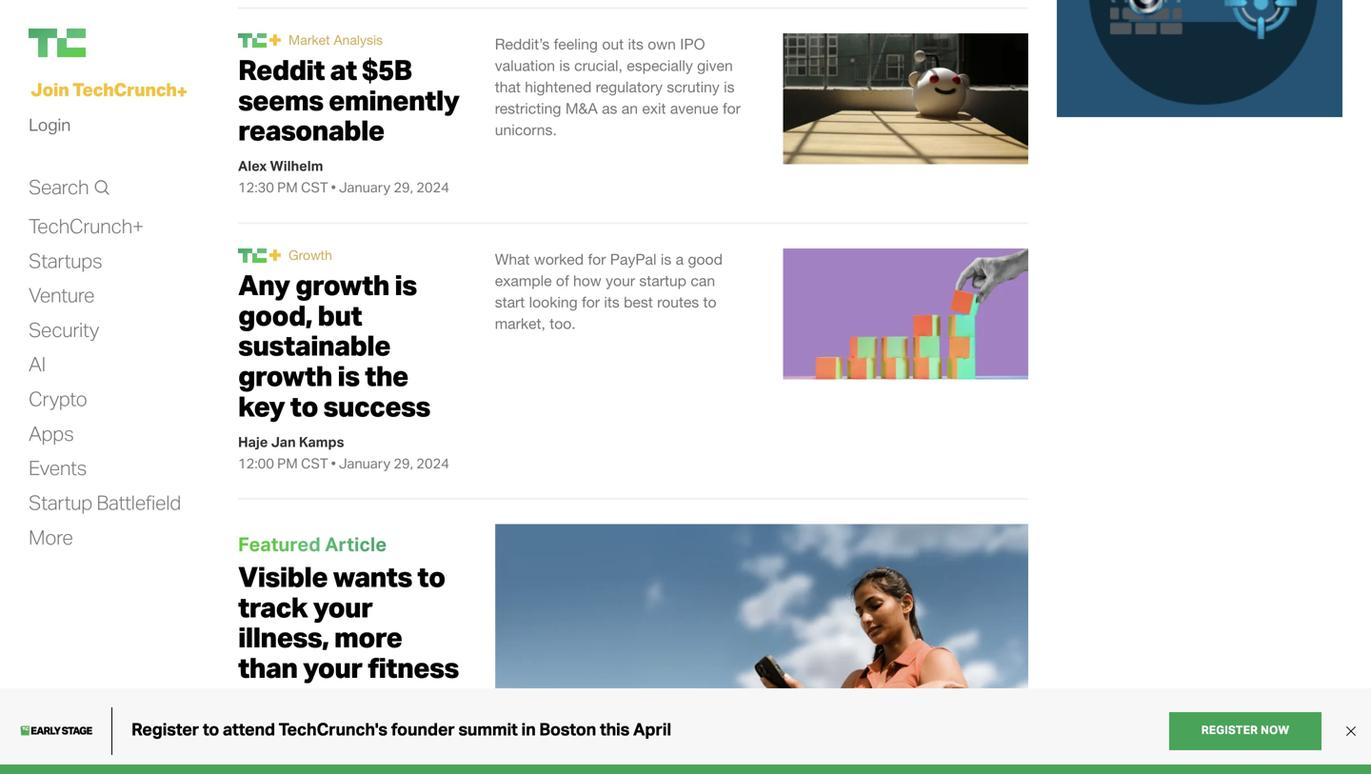Task type: describe. For each thing, give the bounding box(es) containing it.
crypto
[[29, 386, 87, 411]]

1 vertical spatial for
[[588, 250, 606, 268]]

shortage
[[312, 699, 371, 717]]

startups
[[29, 248, 102, 273]]

a woman is looking at her phone, wearing a visible illness tracker image
[[495, 524, 1029, 774]]

$5b
[[362, 52, 412, 87]]

1 vertical spatial growth
[[238, 358, 332, 393]]

trackers
[[316, 721, 370, 738]]

article
[[325, 532, 387, 556]]

startups link
[[29, 248, 102, 274]]

paypal
[[610, 250, 657, 268]]

sustainable
[[238, 328, 390, 363]]

cst inside any growth is good, but sustainable growth is the key to success haje jan kamps 12:00 pm cst • january 29, 2024
[[301, 454, 328, 472]]

scrutiny
[[667, 78, 720, 96]]

techcrunch+
[[29, 213, 144, 238]]

wants
[[333, 559, 412, 594]]

kamps
[[299, 433, 344, 450]]

especially
[[627, 57, 693, 74]]

reddit at $5b seems eminently reasonable link
[[238, 52, 459, 147]]

login
[[29, 114, 70, 135]]

ai
[[29, 352, 46, 376]]

man's hand in black and white placing block on largest stack of 5 growing stacks of yellow and red tinted blocks image
[[784, 249, 1029, 380]]

its inside reddit's feeling out its own ipo valuation is crucial, especially given that hightened regulatory scrutiny is restricting m&a as an exit avenue for unicorns.
[[628, 35, 644, 53]]

growth
[[289, 247, 332, 263]]

too.
[[550, 315, 576, 332]]

as inside reddit's feeling out its own ipo valuation is crucial, especially given that hightened regulatory scrutiny is restricting m&a as an exit avenue for unicorns.
[[602, 100, 618, 117]]

the inside there's no shortage of health and fitness trackers — the list of suppliers is as long as my...
[[393, 721, 414, 738]]

m&a
[[566, 100, 598, 117]]

what worked for paypal is a good example of how your startup can start looking for its best routes to market, too.
[[495, 250, 723, 332]]

haje
[[238, 433, 268, 450]]

feeling
[[554, 35, 598, 53]]

1 vertical spatial your
[[313, 589, 373, 624]]

login link
[[29, 109, 70, 140]]

at
[[330, 52, 357, 87]]

techcrunch image
[[29, 29, 86, 57]]

suppliers
[[238, 742, 299, 760]]

wilhelm
[[270, 157, 323, 174]]

fitness inside there's no shortage of health and fitness trackers — the list of suppliers is as long as my...
[[268, 721, 311, 738]]

events link
[[29, 455, 87, 481]]

1 horizontal spatial as
[[371, 742, 386, 760]]

worked
[[534, 250, 584, 268]]

pm inside reddit at $5b seems eminently reasonable alex wilhelm 12:30 pm cst • january 29, 2024
[[277, 178, 298, 196]]

is right but
[[395, 267, 417, 302]]

can
[[691, 272, 715, 290]]

and
[[238, 721, 263, 738]]

out
[[602, 35, 624, 53]]

exit
[[642, 100, 666, 117]]

is inside there's no shortage of health and fitness trackers — the list of suppliers is as long as my...
[[303, 742, 314, 760]]

search image
[[94, 178, 109, 197]]

featured
[[238, 532, 321, 556]]

reddit's feeling out its own ipo valuation is crucial, especially given that hightened regulatory scrutiny is restricting m&a as an exit avenue for unicorns.
[[495, 35, 741, 139]]

market analysis
[[289, 32, 383, 48]]

that
[[495, 78, 521, 96]]

techcrunch image for reddit
[[238, 33, 267, 48]]

crypto link
[[29, 386, 87, 412]]

techcrunch link up techcrunch
[[29, 29, 219, 57]]

january inside reddit at $5b seems eminently reasonable alex wilhelm 12:30 pm cst • january 29, 2024
[[339, 178, 391, 196]]

reasonable
[[238, 113, 384, 147]]

2 vertical spatial of
[[442, 721, 455, 738]]

what
[[495, 250, 530, 268]]

startup battlefield link
[[29, 490, 181, 516]]

to inside any growth is good, but sustainable growth is the key to success haje jan kamps 12:00 pm cst • january 29, 2024
[[290, 389, 318, 423]]

plus bold image
[[270, 34, 281, 46]]

2 vertical spatial for
[[582, 293, 600, 311]]

apps
[[29, 421, 74, 446]]

haje jan kamps link
[[238, 433, 344, 450]]

restricting
[[495, 100, 561, 117]]

routes
[[657, 293, 699, 311]]

illness,
[[238, 620, 329, 655]]

but
[[318, 297, 362, 332]]

techcrunch
[[73, 78, 177, 100]]

unicorns.
[[495, 121, 557, 139]]

market analysis link
[[289, 32, 383, 48]]

own
[[648, 35, 676, 53]]

security link
[[29, 317, 99, 343]]

join techcrunch +
[[30, 78, 187, 102]]

any growth is good, but sustainable growth is the key to success haje jan kamps 12:00 pm cst • january 29, 2024
[[238, 267, 449, 472]]

0 horizontal spatial as
[[318, 742, 334, 760]]

12:00
[[238, 454, 274, 472]]

good
[[688, 250, 723, 268]]

cst inside reddit at $5b seems eminently reasonable alex wilhelm 12:30 pm cst • january 29, 2024
[[301, 178, 328, 196]]

techcrunch link for reddit
[[238, 33, 267, 48]]

visible wants to track your illness, more than your fitness link
[[238, 559, 459, 685]]

29, inside any growth is good, but sustainable growth is the key to success haje jan kamps 12:00 pm cst • january 29, 2024
[[394, 454, 413, 472]]

key
[[238, 389, 285, 423]]

fitness inside featured article visible wants to track your illness, more than your fitness
[[368, 650, 459, 685]]

more
[[29, 525, 73, 549]]

1 vertical spatial of
[[375, 699, 388, 717]]

2024 inside reddit at $5b seems eminently reasonable alex wilhelm 12:30 pm cst • january 29, 2024
[[416, 178, 449, 196]]

12:30
[[238, 178, 274, 196]]

search
[[29, 174, 89, 199]]

crucial,
[[575, 57, 623, 74]]

good,
[[238, 297, 312, 332]]

how
[[573, 272, 602, 290]]

health
[[392, 699, 433, 717]]

techcrunch link for any
[[238, 249, 267, 263]]

is inside what worked for paypal is a good example of how your startup can start looking for its best routes to market, too.
[[661, 250, 672, 268]]

venture link
[[29, 282, 95, 308]]

hightened
[[525, 78, 592, 96]]



Task type: vqa. For each thing, say whether or not it's contained in the screenshot.
given
yes



Task type: locate. For each thing, give the bounding box(es) containing it.
as left long
[[318, 742, 334, 760]]

for
[[723, 100, 741, 117], [588, 250, 606, 268], [582, 293, 600, 311]]

visible
[[238, 559, 328, 594]]

list
[[418, 721, 437, 738]]

•
[[331, 178, 336, 196], [331, 454, 336, 472]]

plus bold image
[[270, 249, 281, 261]]

apps link
[[29, 421, 74, 447]]

venture
[[29, 282, 95, 307]]

fitness down no
[[268, 721, 311, 738]]

analysis
[[334, 32, 383, 48]]

for right avenue
[[723, 100, 741, 117]]

1 cst from the top
[[301, 178, 328, 196]]

0 vertical spatial to
[[703, 293, 717, 311]]

to up haje jan kamps link
[[290, 389, 318, 423]]

1 vertical spatial to
[[290, 389, 318, 423]]

of inside what worked for paypal is a good example of how your startup can start looking for its best routes to market, too.
[[556, 272, 569, 290]]

1 vertical spatial cst
[[301, 454, 328, 472]]

join
[[30, 78, 69, 100]]

• down reasonable
[[331, 178, 336, 196]]

growth down good,
[[238, 358, 332, 393]]

techcrunch link left plus bold image
[[238, 249, 267, 263]]

1 horizontal spatial its
[[628, 35, 644, 53]]

0 vertical spatial 2024
[[416, 178, 449, 196]]

for down how
[[582, 293, 600, 311]]

• inside reddit at $5b seems eminently reasonable alex wilhelm 12:30 pm cst • january 29, 2024
[[331, 178, 336, 196]]

fitness up health
[[368, 650, 459, 685]]

the
[[365, 358, 408, 393], [393, 721, 414, 738]]

to inside what worked for paypal is a good example of how your startup can start looking for its best routes to market, too.
[[703, 293, 717, 311]]

your
[[606, 272, 635, 290], [313, 589, 373, 624], [303, 650, 362, 685]]

1 vertical spatial techcrunch image
[[238, 249, 267, 263]]

january down reasonable
[[339, 178, 391, 196]]

29,
[[394, 178, 413, 196], [394, 454, 413, 472]]

is
[[560, 57, 570, 74], [724, 78, 735, 96], [661, 250, 672, 268], [395, 267, 417, 302], [337, 358, 360, 393], [303, 742, 314, 760]]

the inside any growth is good, but sustainable growth is the key to success haje jan kamps 12:00 pm cst • january 29, 2024
[[365, 358, 408, 393]]

is down but
[[337, 358, 360, 393]]

events
[[29, 455, 87, 480]]

0 vertical spatial your
[[606, 272, 635, 290]]

market
[[289, 32, 330, 48]]

to right the "wants"
[[417, 559, 445, 594]]

start
[[495, 293, 525, 311]]

track
[[238, 589, 308, 624]]

startup
[[640, 272, 687, 290]]

to
[[703, 293, 717, 311], [290, 389, 318, 423], [417, 559, 445, 594]]

there's no shortage of health and fitness trackers — the list of suppliers is as long as my...
[[238, 699, 455, 760]]

• down kamps
[[331, 454, 336, 472]]

featured article visible wants to track your illness, more than your fitness
[[238, 532, 459, 685]]

given
[[697, 57, 733, 74]]

example
[[495, 272, 552, 290]]

1 vertical spatial fitness
[[268, 721, 311, 738]]

0 vertical spatial its
[[628, 35, 644, 53]]

growth link
[[289, 247, 332, 263]]

2 cst from the top
[[301, 454, 328, 472]]

2 vertical spatial your
[[303, 650, 362, 685]]

1 vertical spatial its
[[604, 293, 620, 311]]

1 vertical spatial •
[[331, 454, 336, 472]]

29, inside reddit at $5b seems eminently reasonable alex wilhelm 12:30 pm cst • january 29, 2024
[[394, 178, 413, 196]]

0 vertical spatial growth
[[295, 267, 389, 302]]

2 horizontal spatial as
[[602, 100, 618, 117]]

0 vertical spatial fitness
[[368, 650, 459, 685]]

29, down eminently
[[394, 178, 413, 196]]

1 2024 from the top
[[416, 178, 449, 196]]

techcrunch image
[[238, 33, 267, 48], [238, 249, 267, 263]]

any growth is good, but sustainable growth is the key to success link
[[238, 267, 430, 423]]

0 vertical spatial for
[[723, 100, 741, 117]]

1 january from the top
[[339, 178, 391, 196]]

to inside featured article visible wants to track your illness, more than your fitness
[[417, 559, 445, 594]]

pm
[[277, 178, 298, 196], [277, 454, 298, 472]]

2 • from the top
[[331, 454, 336, 472]]

2 january from the top
[[339, 454, 391, 472]]

techcrunch image left plus bold icon
[[238, 33, 267, 48]]

0 vertical spatial january
[[339, 178, 391, 196]]

0 horizontal spatial of
[[375, 699, 388, 717]]

long
[[338, 742, 367, 760]]

alex
[[238, 157, 267, 174]]

fitness
[[368, 650, 459, 685], [268, 721, 311, 738]]

of down 'worked'
[[556, 272, 569, 290]]

techcrunch link left plus bold icon
[[238, 33, 267, 48]]

to down can
[[703, 293, 717, 311]]

for up how
[[588, 250, 606, 268]]

0 vertical spatial cst
[[301, 178, 328, 196]]

2 techcrunch image from the top
[[238, 249, 267, 263]]

eminently
[[329, 82, 459, 117]]

cst down wilhelm
[[301, 178, 328, 196]]

2 vertical spatial to
[[417, 559, 445, 594]]

growth down "growth"
[[295, 267, 389, 302]]

your down article
[[313, 589, 373, 624]]

my...
[[391, 742, 422, 760]]

there's
[[238, 699, 286, 717]]

cst down kamps
[[301, 454, 328, 472]]

0 vertical spatial the
[[365, 358, 408, 393]]

2 horizontal spatial of
[[556, 272, 569, 290]]

a
[[676, 250, 684, 268]]

reddit's
[[495, 35, 550, 53]]

2 29, from the top
[[394, 454, 413, 472]]

more link
[[29, 525, 73, 550]]

looking
[[529, 293, 578, 311]]

1 horizontal spatial of
[[442, 721, 455, 738]]

of right list on the left bottom
[[442, 721, 455, 738]]

1 horizontal spatial to
[[417, 559, 445, 594]]

alex wilhelm link
[[238, 157, 323, 174]]

your for paypal
[[606, 272, 635, 290]]

0 vertical spatial of
[[556, 272, 569, 290]]

2 horizontal spatial to
[[703, 293, 717, 311]]

for inside reddit's feeling out its own ipo valuation is crucial, especially given that hightened regulatory scrutiny is restricting m&a as an exit avenue for unicorns.
[[723, 100, 741, 117]]

as left an
[[602, 100, 618, 117]]

1 vertical spatial january
[[339, 454, 391, 472]]

its left best
[[604, 293, 620, 311]]

pm inside any growth is good, but sustainable growth is the key to success haje jan kamps 12:00 pm cst • january 29, 2024
[[277, 454, 298, 472]]

2 pm from the top
[[277, 454, 298, 472]]

0 horizontal spatial its
[[604, 293, 620, 311]]

startup
[[29, 490, 92, 515]]

january down kamps
[[339, 454, 391, 472]]

its right out
[[628, 35, 644, 53]]

0 vertical spatial techcrunch image
[[238, 33, 267, 48]]

1 pm from the top
[[277, 178, 298, 196]]

0 vertical spatial 29,
[[394, 178, 413, 196]]

january inside any growth is good, but sustainable growth is the key to success haje jan kamps 12:00 pm cst • january 29, 2024
[[339, 454, 391, 472]]

advertisement element
[[1057, 0, 1343, 117]]

more
[[334, 620, 402, 655]]

as down — on the bottom left of the page
[[371, 742, 386, 760]]

is right suppliers
[[303, 742, 314, 760]]

regulatory
[[596, 78, 663, 96]]

security
[[29, 317, 99, 342]]

an
[[622, 100, 638, 117]]

is up hightened at top left
[[560, 57, 570, 74]]

reddit at $5b seems eminently reasonable alex wilhelm 12:30 pm cst • january 29, 2024
[[238, 52, 459, 196]]

of up — on the bottom left of the page
[[375, 699, 388, 717]]

your inside what worked for paypal is a good example of how your startup can start looking for its best routes to market, too.
[[606, 272, 635, 290]]

your up shortage
[[303, 650, 362, 685]]

1 techcrunch image from the top
[[238, 33, 267, 48]]

valuation
[[495, 57, 555, 74]]

techcrunch+ link
[[29, 213, 144, 239]]

29, down success
[[394, 454, 413, 472]]

1 • from the top
[[331, 178, 336, 196]]

0 vertical spatial pm
[[277, 178, 298, 196]]

avenue
[[670, 100, 719, 117]]

is down given
[[724, 78, 735, 96]]

of
[[556, 272, 569, 290], [375, 699, 388, 717], [442, 721, 455, 738]]

best
[[624, 293, 653, 311]]

success
[[323, 389, 430, 423]]

2024
[[416, 178, 449, 196], [416, 454, 449, 472]]

startup battlefield
[[29, 490, 181, 515]]

0 vertical spatial •
[[331, 178, 336, 196]]

reddit
[[238, 52, 325, 87]]

is left a
[[661, 250, 672, 268]]

seems
[[238, 82, 323, 117]]

• inside any growth is good, but sustainable growth is the key to success haje jan kamps 12:00 pm cst • january 29, 2024
[[331, 454, 336, 472]]

+
[[177, 80, 187, 102]]

its
[[628, 35, 644, 53], [604, 293, 620, 311]]

your for wants
[[303, 650, 362, 685]]

any
[[238, 267, 290, 302]]

1 vertical spatial 29,
[[394, 454, 413, 472]]

no
[[291, 699, 308, 717]]

2 2024 from the top
[[416, 454, 449, 472]]

1 vertical spatial pm
[[277, 454, 298, 472]]

1 29, from the top
[[394, 178, 413, 196]]

2024 inside any growth is good, but sustainable growth is the key to success haje jan kamps 12:00 pm cst • january 29, 2024
[[416, 454, 449, 472]]

its inside what worked for paypal is a good example of how your startup can start looking for its best routes to market, too.
[[604, 293, 620, 311]]

ai link
[[29, 352, 46, 377]]

your down paypal
[[606, 272, 635, 290]]

—
[[374, 721, 389, 738]]

pm down "alex wilhelm" link
[[277, 178, 298, 196]]

january
[[339, 178, 391, 196], [339, 454, 391, 472]]

pm down haje jan kamps link
[[277, 454, 298, 472]]

techcrunch image left plus bold image
[[238, 249, 267, 263]]

jan
[[271, 433, 296, 450]]

0 horizontal spatial fitness
[[268, 721, 311, 738]]

1 horizontal spatial fitness
[[368, 650, 459, 685]]

1 vertical spatial 2024
[[416, 454, 449, 472]]

ipo
[[680, 35, 705, 53]]

growth
[[295, 267, 389, 302], [238, 358, 332, 393]]

1 vertical spatial the
[[393, 721, 414, 738]]

techcrunch image for any
[[238, 249, 267, 263]]

than
[[238, 650, 298, 685]]

0 horizontal spatial to
[[290, 389, 318, 423]]



